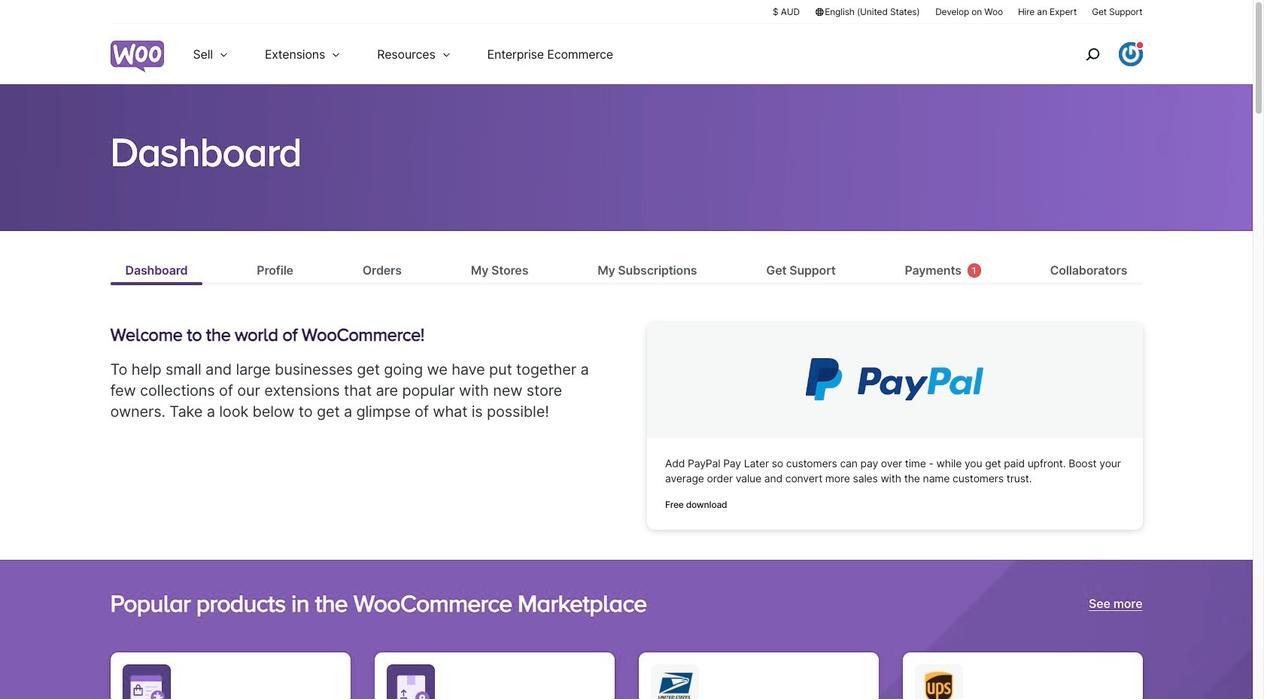 Task type: locate. For each thing, give the bounding box(es) containing it.
service navigation menu element
[[1053, 30, 1143, 79]]



Task type: describe. For each thing, give the bounding box(es) containing it.
open account menu image
[[1118, 42, 1143, 66]]

search image
[[1080, 42, 1104, 66]]



